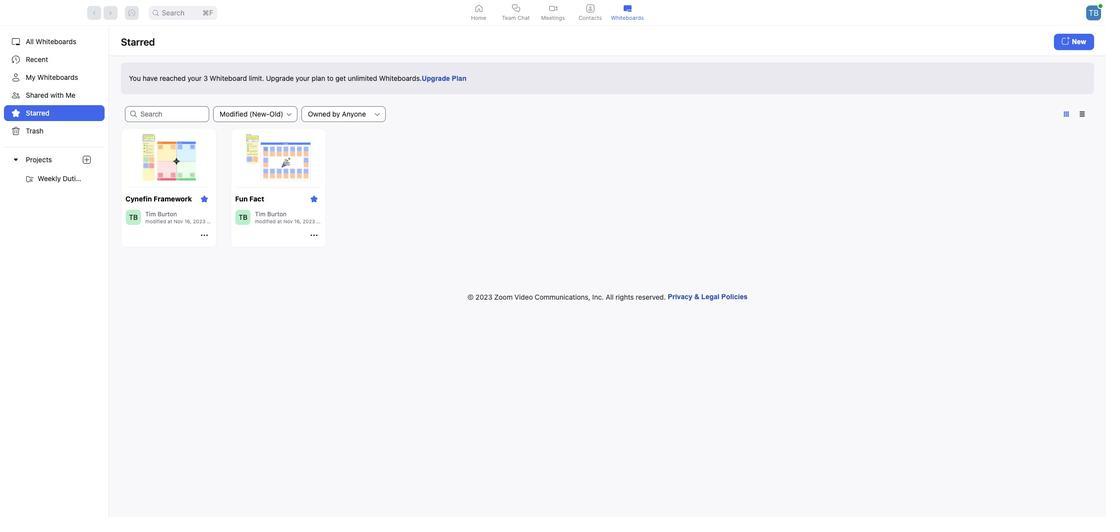 Task type: vqa. For each thing, say whether or not it's contained in the screenshot.
AVATAR
no



Task type: describe. For each thing, give the bounding box(es) containing it.
home button
[[460, 0, 498, 25]]

⌘f
[[202, 8, 213, 17]]

team chat button
[[498, 0, 535, 25]]

meetings button
[[535, 0, 572, 25]]

whiteboards button
[[609, 0, 647, 25]]

search
[[162, 8, 185, 17]]



Task type: locate. For each thing, give the bounding box(es) containing it.
whiteboard small image
[[624, 4, 632, 12], [624, 4, 632, 12]]

online image
[[1099, 4, 1103, 8], [1099, 4, 1103, 8]]

whiteboards
[[612, 14, 644, 21]]

video on image
[[550, 4, 557, 12], [550, 4, 557, 12]]

meetings
[[542, 14, 565, 21]]

magnifier image
[[153, 10, 159, 16], [153, 10, 159, 16]]

contacts
[[579, 14, 602, 21]]

contacts button
[[572, 0, 609, 25]]

tab list
[[460, 0, 647, 25]]

home small image
[[475, 4, 483, 12], [475, 4, 483, 12]]

tb
[[1089, 8, 1100, 18]]

tab list containing home
[[460, 0, 647, 25]]

team chat
[[502, 14, 530, 21]]

team chat image
[[512, 4, 520, 12], [512, 4, 520, 12]]

profile contact image
[[587, 4, 595, 12], [587, 4, 595, 12]]

team
[[502, 14, 516, 21]]

home
[[471, 14, 487, 21]]

chat
[[518, 14, 530, 21]]



